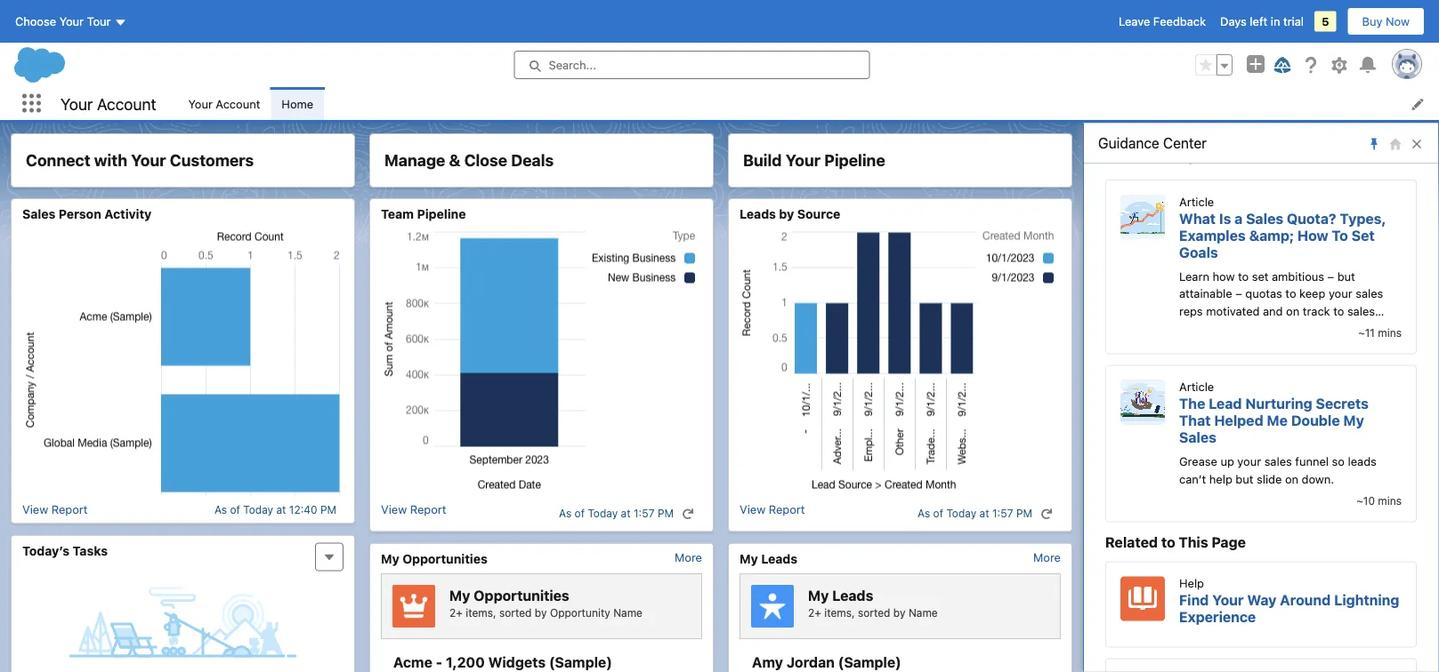 Task type: vqa. For each thing, say whether or not it's contained in the screenshot.
1st 9/28/2023, from the right
no



Task type: describe. For each thing, give the bounding box(es) containing it.
3 view from the left
[[740, 503, 766, 517]]

build your pipeline
[[743, 151, 885, 170]]

and
[[1263, 305, 1283, 318]]

1:​57 for build your pipeline
[[992, 508, 1013, 520]]

my leads
[[740, 552, 798, 566]]

my leads link
[[740, 551, 798, 567]]

targets.
[[1179, 322, 1221, 336]]

today's
[[22, 544, 70, 558]]

as of today at 1:​57 pm for manage & close deals
[[559, 508, 674, 520]]

days
[[1220, 15, 1247, 28]]

0 horizontal spatial account
[[97, 94, 156, 113]]

0 horizontal spatial your account
[[61, 94, 156, 113]]

your inside article what is a sales quota? types, examples &amp; how to set goals learn how to set ambitious – but attainable – quotas to keep your sales reps motivated and on track to sales targets. ~11 mins
[[1329, 288, 1352, 301]]

by for manage & close deals
[[535, 607, 547, 620]]

1,200
[[446, 655, 485, 671]]

account inside your account link
[[216, 97, 260, 110]]

pm for manage
[[658, 508, 674, 520]]

0 horizontal spatial of
[[230, 504, 240, 516]]

lead
[[1209, 396, 1242, 413]]

more for manage & close deals
[[675, 551, 702, 565]]

salesblazer
[[1105, 151, 1177, 166]]

3 report from the left
[[769, 503, 805, 517]]

lightning
[[1334, 593, 1399, 610]]

so
[[1332, 456, 1345, 469]]

can't
[[1179, 473, 1206, 487]]

your account link
[[178, 87, 271, 120]]

opportunity
[[550, 607, 610, 620]]

my leads 2+ items, sorted by name
[[808, 588, 938, 620]]

how
[[1213, 270, 1235, 284]]

leads by source
[[740, 207, 840, 222]]

1 horizontal spatial by
[[779, 207, 794, 222]]

team pipeline
[[381, 207, 466, 222]]

sales inside article what is a sales quota? types, examples &amp; how to set goals learn how to set ambitious – but attainable – quotas to keep your sales reps motivated and on track to sales targets. ~11 mins
[[1246, 211, 1283, 228]]

pm for build
[[1016, 508, 1032, 520]]

my for my opportunities
[[381, 552, 399, 566]]

tour
[[87, 15, 111, 28]]

center
[[1163, 135, 1207, 152]]

0 horizontal spatial at
[[276, 504, 286, 516]]

0 horizontal spatial –
[[1236, 288, 1242, 301]]

amy
[[752, 655, 783, 671]]

more link for manage & close deals
[[675, 551, 702, 565]]

1 vertical spatial pipeline
[[417, 207, 466, 222]]

view for deals
[[381, 503, 407, 517]]

my inside article the lead nurturing secrets that helped me double my sales grease up your sales funnel so leads can't help but slide on down.
[[1343, 413, 1364, 430]]

person
[[59, 207, 101, 222]]

view report link for deals
[[381, 503, 446, 525]]

as of today at 1:​57 pm for build your pipeline
[[918, 508, 1032, 520]]

around
[[1280, 593, 1331, 610]]

opportunities for my opportunities 2+ items, sorted by opportunity name
[[474, 588, 569, 604]]

leave
[[1119, 15, 1150, 28]]

activity
[[104, 207, 152, 222]]

days left in trial
[[1220, 15, 1304, 28]]

by for build your pipeline
[[893, 607, 906, 620]]

more link for build your pipeline
[[1033, 551, 1061, 565]]

page
[[1212, 535, 1246, 552]]

search... button
[[514, 51, 870, 79]]

find your way around lightning experience link
[[1179, 593, 1399, 627]]

examples
[[1179, 228, 1246, 245]]

as for manage & close deals
[[559, 508, 572, 520]]

view report for customers
[[22, 503, 88, 517]]

my opportunities 2+ items, sorted by opportunity name
[[449, 588, 643, 620]]

sales inside article the lead nurturing secrets that helped me double my sales grease up your sales funnel so leads can't help but slide on down.
[[1264, 456, 1292, 469]]

sales inside article the lead nurturing secrets that helped me double my sales grease up your sales funnel so leads can't help but slide on down.
[[1179, 430, 1217, 447]]

on inside article the lead nurturing secrets that helped me double my sales grease up your sales funnel so leads can't help but slide on down.
[[1285, 473, 1299, 487]]

left
[[1250, 15, 1268, 28]]

related
[[1105, 535, 1158, 552]]

your right "with"
[[131, 151, 166, 170]]

with
[[94, 151, 127, 170]]

your inside help find your way around lightning experience
[[1212, 593, 1244, 610]]

this
[[1179, 535, 1208, 552]]

at for build your pipeline
[[980, 508, 989, 520]]

me
[[1267, 413, 1288, 430]]

list containing your account
[[178, 87, 1439, 120]]

my for my leads
[[740, 552, 758, 566]]

your right build
[[786, 151, 821, 170]]

choose
[[15, 15, 56, 28]]

opportunities for my opportunities
[[402, 552, 488, 566]]

&
[[449, 151, 461, 170]]

report for customers
[[51, 503, 88, 517]]

today for build your pipeline
[[946, 508, 977, 520]]

types,
[[1340, 211, 1386, 228]]

today's tasks
[[22, 544, 108, 558]]

guidance center
[[1098, 135, 1207, 152]]

guidance
[[1098, 135, 1159, 152]]

mins inside article what is a sales quota? types, examples &amp; how to set goals learn how to set ambitious – but attainable – quotas to keep your sales reps motivated and on track to sales targets. ~11 mins
[[1378, 328, 1402, 340]]

more for build your pipeline
[[1033, 551, 1061, 565]]

report for deals
[[410, 503, 446, 517]]

the lead nurturing secrets that helped me double my sales link
[[1179, 396, 1369, 447]]

buy now
[[1362, 15, 1410, 28]]

~11
[[1358, 328, 1375, 340]]

down.
[[1302, 473, 1334, 487]]

-
[[436, 655, 442, 671]]

&amp;
[[1249, 228, 1294, 245]]

widgets
[[488, 655, 546, 671]]

3 view report link from the left
[[740, 503, 805, 525]]

items, for close
[[466, 607, 496, 620]]

as of today at 12:​40 pm
[[214, 504, 336, 516]]

track
[[1303, 305, 1330, 318]]

what
[[1179, 211, 1216, 228]]

in
[[1271, 15, 1280, 28]]

at for manage & close deals
[[621, 508, 631, 520]]

leads
[[1348, 456, 1377, 469]]

helped
[[1214, 413, 1263, 430]]

2 mins from the top
[[1378, 496, 1402, 508]]

set
[[1352, 228, 1375, 245]]

acme - 1,200 widgets (sample)
[[393, 655, 612, 671]]

your inside article the lead nurturing secrets that helped me double my sales grease up your sales funnel so leads can't help but slide on down.
[[1237, 456, 1261, 469]]

0 vertical spatial sales
[[1356, 288, 1383, 301]]

~10 mins
[[1357, 496, 1402, 508]]

2 (sample) from the left
[[838, 655, 901, 671]]

0 horizontal spatial today
[[243, 504, 273, 516]]

0 vertical spatial leads
[[740, 207, 776, 222]]

close
[[464, 151, 507, 170]]

leave feedback
[[1119, 15, 1206, 28]]

up
[[1221, 456, 1234, 469]]

learn
[[1179, 270, 1209, 284]]

1 horizontal spatial pipeline
[[824, 151, 885, 170]]

amy jordan (sample)
[[752, 655, 901, 671]]

way
[[1247, 593, 1277, 610]]

my for my leads 2+ items, sorted by name
[[808, 588, 829, 604]]

your inside your account link
[[188, 97, 213, 110]]

buy now button
[[1347, 7, 1425, 36]]

2+ for &
[[449, 607, 463, 620]]



Task type: locate. For each thing, give the bounding box(es) containing it.
2 view report from the left
[[381, 503, 446, 517]]

by up amy jordan (sample) link
[[893, 607, 906, 620]]

– right ambitious on the right
[[1328, 270, 1334, 284]]

~10
[[1357, 496, 1375, 508]]

name up amy jordan (sample) link
[[909, 607, 938, 620]]

your right up
[[1237, 456, 1261, 469]]

search...
[[549, 58, 596, 72]]

my
[[1343, 413, 1364, 430], [381, 552, 399, 566], [740, 552, 758, 566], [449, 588, 470, 604], [808, 588, 829, 604]]

0 horizontal spatial name
[[613, 607, 643, 620]]

opportunities inside my opportunities 2+ items, sorted by opportunity name
[[474, 588, 569, 604]]

connect with your customers
[[26, 151, 254, 170]]

sorted up amy jordan (sample) link
[[858, 607, 890, 620]]

1:​57 left text default icon
[[992, 508, 1013, 520]]

0 horizontal spatial your
[[1237, 456, 1261, 469]]

group
[[1195, 54, 1233, 76]]

my opportunities
[[381, 552, 488, 566]]

1 more from the left
[[675, 551, 702, 565]]

0 horizontal spatial view report
[[22, 503, 88, 517]]

by inside the my leads 2+ items, sorted by name
[[893, 607, 906, 620]]

to left this
[[1161, 535, 1175, 552]]

article what is a sales quota? types, examples &amp; how to set goals learn how to set ambitious – but attainable – quotas to keep your sales reps motivated and on track to sales targets. ~11 mins
[[1179, 196, 1402, 340]]

1 vertical spatial –
[[1236, 288, 1242, 301]]

report up the today's tasks
[[51, 503, 88, 517]]

1 vertical spatial opportunities
[[474, 588, 569, 604]]

2 more from the left
[[1033, 551, 1061, 565]]

items, up 1,200 on the bottom of page
[[466, 607, 496, 620]]

1 horizontal spatial as
[[559, 508, 572, 520]]

your left tour on the top of page
[[59, 15, 84, 28]]

keep
[[1299, 288, 1325, 301]]

– up motivated
[[1236, 288, 1242, 301]]

2 view report link from the left
[[381, 503, 446, 525]]

1 horizontal spatial view report link
[[381, 503, 446, 525]]

account left home
[[216, 97, 260, 110]]

0 horizontal spatial view
[[22, 503, 48, 517]]

view report
[[22, 503, 88, 517], [381, 503, 446, 517], [740, 503, 805, 517]]

0 horizontal spatial (sample)
[[549, 655, 612, 671]]

–
[[1328, 270, 1334, 284], [1236, 288, 1242, 301]]

1 sorted from the left
[[499, 607, 532, 620]]

list
[[178, 87, 1439, 120]]

at left 12:​40
[[276, 504, 286, 516]]

0 horizontal spatial by
[[535, 607, 547, 620]]

1 2+ from the left
[[449, 607, 463, 620]]

more down text default icon
[[1033, 551, 1061, 565]]

2 as of today at 1:​57 pm from the left
[[918, 508, 1032, 520]]

0 vertical spatial pipeline
[[824, 151, 885, 170]]

motivated
[[1206, 305, 1260, 318]]

0 vertical spatial opportunities
[[402, 552, 488, 566]]

report up my leads
[[769, 503, 805, 517]]

as of today at 1:​57 pm left text default icon
[[918, 508, 1032, 520]]

view report for deals
[[381, 503, 446, 517]]

article
[[1179, 196, 1214, 209], [1179, 381, 1214, 394]]

choose your tour button
[[14, 7, 128, 36]]

article up the
[[1179, 381, 1214, 394]]

0 horizontal spatial sorted
[[499, 607, 532, 620]]

manage & close deals
[[384, 151, 554, 170]]

pm left text default image
[[658, 508, 674, 520]]

pipeline
[[824, 151, 885, 170], [417, 207, 466, 222]]

2 horizontal spatial view report link
[[740, 503, 805, 525]]

at left text default image
[[621, 508, 631, 520]]

0 horizontal spatial report
[[51, 503, 88, 517]]

view up my opportunities
[[381, 503, 407, 517]]

12:​40
[[289, 504, 317, 516]]

home
[[282, 97, 313, 110]]

to left set
[[1238, 270, 1249, 284]]

2 horizontal spatial sales
[[1246, 211, 1283, 228]]

secrets
[[1316, 396, 1369, 413]]

0 horizontal spatial view report link
[[22, 503, 88, 517]]

more link down text default image
[[675, 551, 702, 565]]

2 horizontal spatial view report
[[740, 503, 805, 517]]

1 (sample) from the left
[[549, 655, 612, 671]]

0 vertical spatial article
[[1179, 196, 1214, 209]]

1 vertical spatial your
[[1237, 456, 1261, 469]]

now
[[1386, 15, 1410, 28]]

set
[[1252, 270, 1269, 284]]

1 horizontal spatial sorted
[[858, 607, 890, 620]]

5
[[1322, 15, 1329, 28]]

my inside my opportunities 2+ items, sorted by opportunity name
[[449, 588, 470, 604]]

1 horizontal spatial view
[[381, 503, 407, 517]]

as of today at 1:​57 pm left text default image
[[559, 508, 674, 520]]

2 horizontal spatial pm
[[1016, 508, 1032, 520]]

0 vertical spatial on
[[1286, 305, 1300, 318]]

sales
[[22, 207, 55, 222], [1246, 211, 1283, 228], [1179, 430, 1217, 447]]

2 view from the left
[[381, 503, 407, 517]]

sales up "grease"
[[1179, 430, 1217, 447]]

opportunities
[[402, 552, 488, 566], [474, 588, 569, 604]]

view up my leads
[[740, 503, 766, 517]]

but inside article the lead nurturing secrets that helped me double my sales grease up your sales funnel so leads can't help but slide on down.
[[1236, 473, 1254, 487]]

pipeline up source
[[824, 151, 885, 170]]

1 view report from the left
[[22, 503, 88, 517]]

2 horizontal spatial report
[[769, 503, 805, 517]]

1 horizontal spatial 1:​57
[[992, 508, 1013, 520]]

text default image
[[682, 508, 694, 521]]

1 view from the left
[[22, 503, 48, 517]]

1 vertical spatial on
[[1285, 473, 1299, 487]]

but down to
[[1337, 270, 1355, 284]]

1:​57 left text default image
[[634, 508, 655, 520]]

1 horizontal spatial 2+
[[808, 607, 821, 620]]

0 vertical spatial mins
[[1378, 328, 1402, 340]]

2 article from the top
[[1179, 381, 1214, 394]]

1 vertical spatial mins
[[1378, 496, 1402, 508]]

your account
[[61, 94, 156, 113], [188, 97, 260, 110]]

view report link
[[22, 503, 88, 517], [381, 503, 446, 525], [740, 503, 805, 525]]

article inside article what is a sales quota? types, examples &amp; how to set goals learn how to set ambitious – but attainable – quotas to keep your sales reps motivated and on track to sales targets. ~11 mins
[[1179, 196, 1214, 209]]

2 sorted from the left
[[858, 607, 890, 620]]

to down ambitious on the right
[[1285, 288, 1296, 301]]

0 horizontal spatial pm
[[320, 504, 336, 516]]

today
[[243, 504, 273, 516], [588, 508, 618, 520], [946, 508, 977, 520]]

ambitious
[[1272, 270, 1324, 284]]

(sample) down opportunity on the bottom
[[549, 655, 612, 671]]

my for my opportunities 2+ items, sorted by opportunity name
[[449, 588, 470, 604]]

1:​57 for manage & close deals
[[634, 508, 655, 520]]

grease
[[1179, 456, 1217, 469]]

1 mins from the top
[[1378, 328, 1402, 340]]

1 name from the left
[[613, 607, 643, 620]]

3 view report from the left
[[740, 503, 805, 517]]

on
[[1286, 305, 1300, 318], [1285, 473, 1299, 487]]

1 horizontal spatial but
[[1337, 270, 1355, 284]]

0 vertical spatial –
[[1328, 270, 1334, 284]]

name inside the my leads 2+ items, sorted by name
[[909, 607, 938, 620]]

2 report from the left
[[410, 503, 446, 517]]

2 horizontal spatial by
[[893, 607, 906, 620]]

leads for my leads 2+ items, sorted by name
[[832, 588, 873, 604]]

your up connect on the left top of the page
[[61, 94, 93, 113]]

double
[[1291, 413, 1340, 430]]

1 horizontal spatial sales
[[1179, 430, 1217, 447]]

2 horizontal spatial today
[[946, 508, 977, 520]]

sales right a
[[1246, 211, 1283, 228]]

quotas
[[1245, 288, 1282, 301]]

(sample) right the jordan
[[838, 655, 901, 671]]

1 horizontal spatial your
[[1329, 288, 1352, 301]]

1 vertical spatial but
[[1236, 473, 1254, 487]]

view report link up today's
[[22, 503, 88, 517]]

today left 12:​40
[[243, 504, 273, 516]]

2+ for your
[[808, 607, 821, 620]]

sorted for close
[[499, 607, 532, 620]]

nurturing
[[1245, 396, 1312, 413]]

your left the way
[[1212, 593, 1244, 610]]

2 more link from the left
[[1033, 551, 1061, 565]]

0 horizontal spatial pipeline
[[417, 207, 466, 222]]

sorted inside the my leads 2+ items, sorted by name
[[858, 607, 890, 620]]

1 horizontal spatial name
[[909, 607, 938, 620]]

build
[[743, 151, 782, 170]]

0 vertical spatial but
[[1337, 270, 1355, 284]]

items, up amy jordan (sample)
[[824, 607, 855, 620]]

1 horizontal spatial today
[[588, 508, 618, 520]]

what is a sales quota? types, examples &amp; how to set goals link
[[1179, 211, 1386, 261]]

2 horizontal spatial of
[[933, 508, 943, 520]]

article for what
[[1179, 196, 1214, 209]]

your inside choose your tour popup button
[[59, 15, 84, 28]]

pipeline right 'team'
[[417, 207, 466, 222]]

the
[[1179, 396, 1205, 413]]

1 horizontal spatial your account
[[188, 97, 260, 110]]

show more my leads records element
[[1033, 551, 1061, 565]]

find
[[1179, 593, 1209, 610]]

mins
[[1378, 328, 1402, 340], [1378, 496, 1402, 508]]

2 vertical spatial leads
[[832, 588, 873, 604]]

view report up my opportunities
[[381, 503, 446, 517]]

1 article from the top
[[1179, 196, 1214, 209]]

1 vertical spatial article
[[1179, 381, 1214, 394]]

of for manage & close deals
[[575, 508, 585, 520]]

1 1:​57 from the left
[[634, 508, 655, 520]]

sorted up widgets
[[499, 607, 532, 620]]

today for manage & close deals
[[588, 508, 618, 520]]

amy jordan (sample) link
[[752, 652, 1048, 673]]

text default image
[[1040, 508, 1053, 521]]

more link down text default icon
[[1033, 551, 1061, 565]]

as for build your pipeline
[[918, 508, 930, 520]]

today left text default image
[[588, 508, 618, 520]]

home link
[[271, 87, 324, 120]]

2 vertical spatial sales
[[1264, 456, 1292, 469]]

1 horizontal spatial report
[[410, 503, 446, 517]]

experience
[[1179, 610, 1256, 627]]

0 vertical spatial your
[[1329, 288, 1352, 301]]

2 name from the left
[[909, 607, 938, 620]]

2 2+ from the left
[[808, 607, 821, 620]]

as
[[214, 504, 227, 516], [559, 508, 572, 520], [918, 508, 930, 520]]

report up my opportunities
[[410, 503, 446, 517]]

your
[[1329, 288, 1352, 301], [1237, 456, 1261, 469]]

1 horizontal spatial view report
[[381, 503, 446, 517]]

by left source
[[779, 207, 794, 222]]

1 as of today at 1:​57 pm from the left
[[559, 508, 674, 520]]

but right help
[[1236, 473, 1254, 487]]

2+ inside my opportunities 2+ items, sorted by opportunity name
[[449, 607, 463, 620]]

your account up "with"
[[61, 94, 156, 113]]

1 horizontal spatial as of today at 1:​57 pm
[[918, 508, 1032, 520]]

0 horizontal spatial as
[[214, 504, 227, 516]]

trial
[[1283, 15, 1304, 28]]

help find your way around lightning experience
[[1179, 578, 1399, 627]]

view for customers
[[22, 503, 48, 517]]

1 horizontal spatial account
[[216, 97, 260, 110]]

1 more link from the left
[[675, 551, 702, 565]]

1:​57
[[634, 508, 655, 520], [992, 508, 1013, 520]]

to
[[1332, 228, 1348, 245]]

acme - 1,200 widgets (sample) link
[[393, 652, 690, 673]]

of for build your pipeline
[[933, 508, 943, 520]]

article the lead nurturing secrets that helped me double my sales grease up your sales funnel so leads can't help but slide on down.
[[1179, 381, 1377, 487]]

1 horizontal spatial pm
[[658, 508, 674, 520]]

1 horizontal spatial items,
[[824, 607, 855, 620]]

quota?
[[1287, 211, 1336, 228]]

more
[[675, 551, 702, 565], [1033, 551, 1061, 565]]

show more my opportunities records element
[[675, 551, 702, 565]]

attainable
[[1179, 288, 1232, 301]]

on inside article what is a sales quota? types, examples &amp; how to set goals learn how to set ambitious – but attainable – quotas to keep your sales reps motivated and on track to sales targets. ~11 mins
[[1286, 305, 1300, 318]]

2+ up 1,200 on the bottom of page
[[449, 607, 463, 620]]

your right keep
[[1329, 288, 1352, 301]]

1 report from the left
[[51, 503, 88, 517]]

view up today's
[[22, 503, 48, 517]]

leads inside the my leads 2+ items, sorted by name
[[832, 588, 873, 604]]

your up customers
[[188, 97, 213, 110]]

manage
[[384, 151, 445, 170]]

name right opportunity on the bottom
[[613, 607, 643, 620]]

funnel
[[1295, 456, 1329, 469]]

sorted for pipeline
[[858, 607, 890, 620]]

by left opportunity on the bottom
[[535, 607, 547, 620]]

mins right ~10
[[1378, 496, 1402, 508]]

0 horizontal spatial sales
[[22, 207, 55, 222]]

0 horizontal spatial 2+
[[449, 607, 463, 620]]

1 items, from the left
[[466, 607, 496, 620]]

pm right 12:​40
[[320, 504, 336, 516]]

view report link up my leads
[[740, 503, 805, 525]]

0 horizontal spatial items,
[[466, 607, 496, 620]]

view report link for customers
[[22, 503, 88, 517]]

more link
[[675, 551, 702, 565], [1033, 551, 1061, 565]]

2+ inside the my leads 2+ items, sorted by name
[[808, 607, 821, 620]]

sales left the person in the left top of the page
[[22, 207, 55, 222]]

your account inside list
[[188, 97, 260, 110]]

by inside my opportunities 2+ items, sorted by opportunity name
[[535, 607, 547, 620]]

a
[[1235, 211, 1243, 228]]

2 horizontal spatial view
[[740, 503, 766, 517]]

choose your tour
[[15, 15, 111, 28]]

deals
[[511, 151, 554, 170]]

0 horizontal spatial 1:​57
[[634, 508, 655, 520]]

2 horizontal spatial at
[[980, 508, 989, 520]]

1 view report link from the left
[[22, 503, 88, 517]]

1 horizontal spatial (sample)
[[838, 655, 901, 671]]

reps
[[1179, 305, 1203, 318]]

2 1:​57 from the left
[[992, 508, 1013, 520]]

today left text default icon
[[946, 508, 977, 520]]

my inside the my leads 2+ items, sorted by name
[[808, 588, 829, 604]]

your account up customers
[[188, 97, 260, 110]]

2 horizontal spatial as
[[918, 508, 930, 520]]

more down text default image
[[675, 551, 702, 565]]

view report up my leads
[[740, 503, 805, 517]]

0 horizontal spatial more
[[675, 551, 702, 565]]

1 vertical spatial leads
[[761, 552, 798, 566]]

tasks
[[73, 544, 108, 558]]

items, inside the my leads 2+ items, sorted by name
[[824, 607, 855, 620]]

view report link up my opportunities
[[381, 503, 446, 525]]

article for the
[[1179, 381, 1214, 394]]

1 horizontal spatial more
[[1033, 551, 1061, 565]]

help
[[1179, 578, 1204, 591]]

leads
[[740, 207, 776, 222], [761, 552, 798, 566], [832, 588, 873, 604]]

1 horizontal spatial more link
[[1033, 551, 1061, 565]]

1 horizontal spatial at
[[621, 508, 631, 520]]

view report up today's
[[22, 503, 88, 517]]

2 items, from the left
[[824, 607, 855, 620]]

on right and
[[1286, 305, 1300, 318]]

on right slide
[[1285, 473, 1299, 487]]

that
[[1179, 413, 1211, 430]]

to
[[1238, 270, 1249, 284], [1285, 288, 1296, 301], [1333, 305, 1344, 318], [1161, 535, 1175, 552]]

how
[[1298, 228, 1328, 245]]

pm left text default icon
[[1016, 508, 1032, 520]]

items, inside my opportunities 2+ items, sorted by opportunity name
[[466, 607, 496, 620]]

mins right ~11
[[1378, 328, 1402, 340]]

at left text default icon
[[980, 508, 989, 520]]

but
[[1337, 270, 1355, 284], [1236, 473, 1254, 487]]

items, for pipeline
[[824, 607, 855, 620]]

feedback
[[1153, 15, 1206, 28]]

to right track in the top right of the page
[[1333, 305, 1344, 318]]

is
[[1219, 211, 1231, 228]]

sorted inside my opportunities 2+ items, sorted by opportunity name
[[499, 607, 532, 620]]

but inside article what is a sales quota? types, examples &amp; how to set goals learn how to set ambitious – but attainable – quotas to keep your sales reps motivated and on track to sales targets. ~11 mins
[[1337, 270, 1355, 284]]

report
[[51, 503, 88, 517], [410, 503, 446, 517], [769, 503, 805, 517]]

source
[[797, 207, 840, 222]]

0 horizontal spatial as of today at 1:​57 pm
[[559, 508, 674, 520]]

0 horizontal spatial but
[[1236, 473, 1254, 487]]

1 vertical spatial sales
[[1347, 305, 1375, 318]]

name inside my opportunities 2+ items, sorted by opportunity name
[[613, 607, 643, 620]]

leads for my leads
[[761, 552, 798, 566]]

2+ up the jordan
[[808, 607, 821, 620]]

article inside article the lead nurturing secrets that helped me double my sales grease up your sales funnel so leads can't help but slide on down.
[[1179, 381, 1214, 394]]

account up connect with your customers
[[97, 94, 156, 113]]

1 horizontal spatial of
[[575, 508, 585, 520]]

article up what
[[1179, 196, 1214, 209]]

jordan
[[787, 655, 835, 671]]

by
[[779, 207, 794, 222], [535, 607, 547, 620], [893, 607, 906, 620]]

0 horizontal spatial more link
[[675, 551, 702, 565]]

1 horizontal spatial –
[[1328, 270, 1334, 284]]



